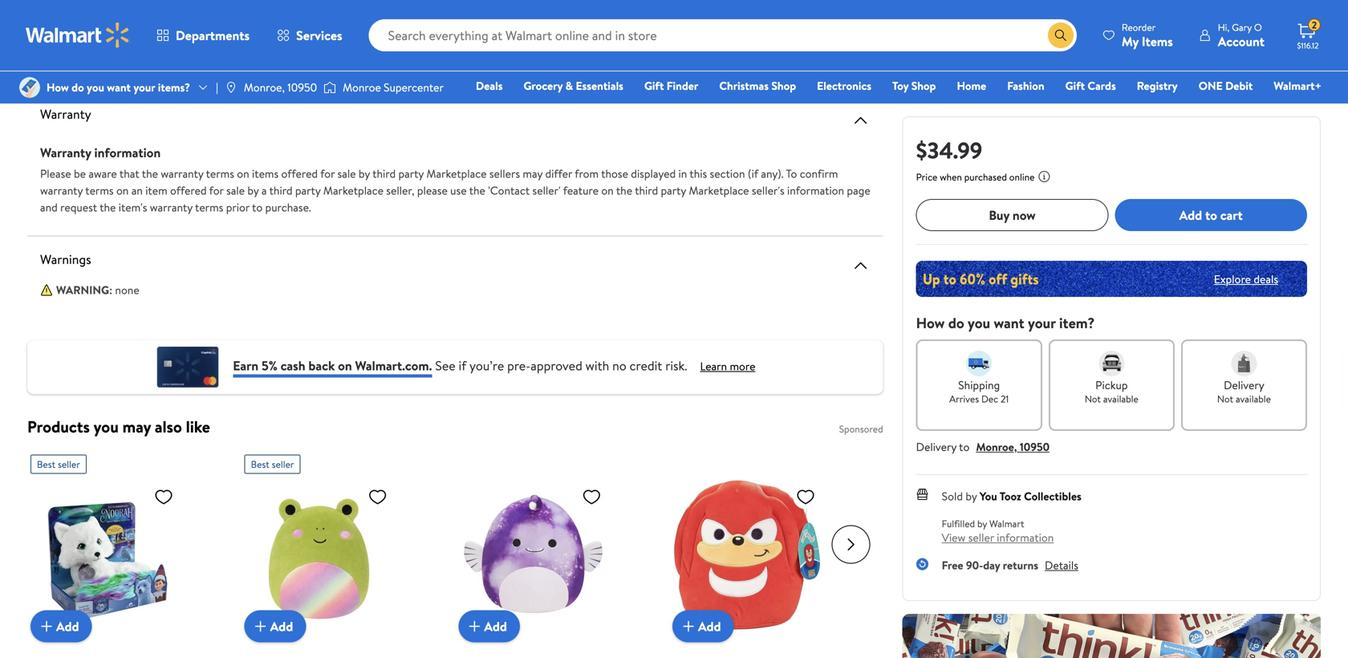 Task type: describe. For each thing, give the bounding box(es) containing it.
add for squishmallows 8" purple anglerfish - easton, the stuffed animal plush toy 'image'
[[484, 618, 507, 635]]

1 4.00 from the left
[[40, 54, 62, 70]]

grocery & essentials
[[524, 78, 624, 94]]

w
[[243, 32, 255, 50]]

details button
[[1045, 558, 1079, 573]]

departments
[[176, 26, 250, 44]]

how do you want your item?
[[917, 313, 1095, 333]]

 image for how do you want your items?
[[19, 77, 40, 98]]

gift finder
[[645, 78, 699, 94]]

sponsored
[[840, 422, 884, 436]]

services
[[296, 26, 343, 44]]

your for items?
[[134, 79, 155, 95]]

hi, gary o account
[[1219, 20, 1265, 50]]

0 horizontal spatial for
[[209, 183, 224, 198]]

seller's
[[752, 183, 785, 198]]

item
[[145, 183, 168, 198]]

seller,
[[386, 183, 415, 198]]

intent image for shipping image
[[967, 351, 993, 377]]

monroe
[[343, 79, 381, 95]]

grocery & essentials link
[[517, 77, 631, 94]]

1 product group from the left
[[31, 448, 222, 658]]

warranty for warranty information please be aware that the warranty terms on items offered for sale by third party marketplace sellers may differ from those displayed in this section (if any). to confirm warranty terms on an item offered for sale by a third party marketplace seller, please use the 'contact seller' feature on the third party marketplace seller's information page and request the item's warranty terms prior to purchase.
[[40, 144, 91, 161]]

do for how do you want your item?
[[949, 313, 965, 333]]

deals
[[1254, 271, 1279, 287]]

want for item?
[[994, 313, 1025, 333]]

1 horizontal spatial third
[[373, 166, 396, 181]]

0 horizontal spatial may
[[123, 416, 151, 438]]

credit
[[630, 357, 663, 375]]

2 vertical spatial terms
[[195, 200, 223, 215]]

seller for first product group from the right
[[272, 458, 294, 471]]

|
[[216, 79, 218, 95]]

1 horizontal spatial sale
[[338, 166, 356, 181]]

2 product group from the left
[[245, 448, 436, 658]]

to
[[786, 166, 798, 181]]

capital one  earn 5% cash back on walmart.com. see if you're pre-approved with no credit risk. learn more element
[[701, 358, 756, 375]]

also
[[155, 416, 182, 438]]

no
[[613, 357, 627, 375]]

learn
[[701, 359, 728, 374]]

2
[[1313, 18, 1318, 32]]

2 horizontal spatial marketplace
[[689, 183, 750, 198]]

the left the item's
[[100, 200, 116, 215]]

walmart+ link
[[1267, 77, 1330, 94]]

how for how do you want your item?
[[917, 313, 945, 333]]

if
[[459, 357, 467, 375]]

add to favorites list, squishmallows 8" green frog - doxyl, the stuffed animal plush toy image
[[368, 487, 388, 507]]

collectibles
[[1025, 489, 1082, 504]]

on right back
[[338, 357, 352, 375]]

buy now
[[989, 206, 1036, 224]]

returns
[[1003, 558, 1039, 573]]

from
[[575, 166, 599, 181]]

day
[[984, 558, 1001, 573]]

shipping arrives dec 21
[[950, 377, 1010, 406]]

0 vertical spatial terms
[[206, 166, 234, 181]]

Search search field
[[369, 19, 1077, 51]]

o
[[1255, 20, 1263, 34]]

warranty for warranty
[[40, 105, 91, 123]]

items
[[252, 166, 279, 181]]

2 4.00 from the left
[[73, 54, 95, 70]]

approved
[[531, 357, 583, 375]]

walmart+
[[1275, 78, 1322, 94]]

seller for first product group from left
[[58, 458, 80, 471]]

best for extraordinary noorah plush arctic fox "image" at left
[[37, 458, 56, 471]]

to inside warranty information please be aware that the warranty terms on items offered for sale by third party marketplace sellers may differ from those displayed in this section (if any). to confirm warranty terms on an item offered for sale by a third party marketplace seller, please use the 'contact seller' feature on the third party marketplace seller's information page and request the item's warranty terms prior to purchase.
[[252, 200, 263, 215]]

assembled product dimensions (l x w x h) 4.00 x 4.00 x 6.00 inches
[[40, 32, 281, 70]]

grocery
[[524, 78, 563, 94]]

sold by you tooz collectibles
[[942, 489, 1082, 504]]

1 vertical spatial warranty
[[40, 183, 83, 198]]

departments button
[[143, 16, 263, 55]]

request
[[60, 200, 97, 215]]

squishmallows 8" knuckles - official kellytoy sega plush - soft and squishy stuffed animal sonic the hedgehog game toy - great gift for kids image
[[673, 481, 822, 630]]

pre-
[[508, 357, 531, 375]]

add button for extraordinary noorah plush arctic fox "image" at left
[[31, 611, 92, 643]]

0 horizontal spatial party
[[295, 183, 321, 198]]

finder
[[667, 78, 699, 94]]

add to favorites list, squishmallows 8" purple anglerfish - easton, the stuffed animal plush toy image
[[582, 487, 602, 507]]

1 horizontal spatial marketplace
[[427, 166, 487, 181]]

0 horizontal spatial third
[[269, 183, 293, 198]]

one debit
[[1199, 78, 1254, 94]]

the up item
[[142, 166, 158, 181]]

gift cards link
[[1059, 77, 1124, 94]]

in
[[679, 166, 688, 181]]

details
[[1045, 558, 1079, 573]]

next slide for products you may also like list image
[[832, 526, 871, 564]]

legal information image
[[1038, 170, 1051, 183]]

electronics link
[[810, 77, 879, 94]]

be
[[74, 166, 86, 181]]

purchase.
[[265, 200, 311, 215]]

prior
[[226, 200, 250, 215]]

warnings image
[[852, 256, 871, 275]]

view seller information
[[942, 530, 1055, 546]]

6.00
[[106, 54, 128, 70]]

those
[[602, 166, 629, 181]]

christmas shop
[[720, 78, 797, 94]]

add to favorites list, extraordinary noorah plush arctic fox image
[[154, 487, 173, 507]]

more
[[730, 359, 756, 374]]

displayed
[[631, 166, 676, 181]]

x left 6.00
[[98, 54, 103, 70]]

use
[[451, 183, 467, 198]]

Walmart Site-Wide search field
[[369, 19, 1077, 51]]

please
[[40, 166, 71, 181]]

search icon image
[[1055, 29, 1068, 42]]

5%
[[262, 357, 278, 375]]

the right use at the top left of the page
[[469, 183, 486, 198]]

reorder
[[1122, 20, 1156, 34]]

best seller for extraordinary noorah plush arctic fox "image" at left
[[37, 458, 80, 471]]

this
[[690, 166, 708, 181]]

add button for "squishmallows 8" green frog - doxyl, the stuffed animal plush toy" image at the bottom
[[245, 611, 306, 643]]

add to cart image for squishmallows 8" purple anglerfish - easton, the stuffed animal plush toy 'image'
[[465, 617, 484, 636]]

on left an
[[116, 183, 129, 198]]

you
[[980, 489, 998, 504]]

you for how do you want your item?
[[968, 313, 991, 333]]

warning:
[[56, 282, 112, 298]]

the down those
[[617, 183, 633, 198]]

0 vertical spatial warranty
[[161, 166, 204, 181]]

delivery for not
[[1225, 377, 1265, 393]]

fashion
[[1008, 78, 1045, 94]]

extraordinary noorah plush arctic fox image
[[31, 481, 180, 630]]

feature
[[563, 183, 599, 198]]

0 horizontal spatial marketplace
[[323, 183, 384, 198]]

add to cart button
[[1116, 199, 1308, 231]]

not for delivery
[[1218, 392, 1234, 406]]

warranty information please be aware that the warranty terms on items offered for sale by third party marketplace sellers may differ from those displayed in this section (if any). to confirm warranty terms on an item offered for sale by a third party marketplace seller, please use the 'contact seller' feature on the third party marketplace seller's information page and request the item's warranty terms prior to purchase.
[[40, 144, 871, 215]]

christmas
[[720, 78, 769, 94]]

intent image for delivery image
[[1232, 351, 1258, 377]]

1 vertical spatial offered
[[170, 183, 207, 198]]

x down assembled
[[65, 54, 70, 70]]

like
[[186, 416, 210, 438]]

1 vertical spatial terms
[[85, 183, 114, 198]]

90-
[[967, 558, 984, 573]]

supercenter
[[384, 79, 444, 95]]



Task type: vqa. For each thing, say whether or not it's contained in the screenshot.
Assembled
yes



Task type: locate. For each thing, give the bounding box(es) containing it.
earn 5% cash back on walmart.com. see if you're pre-approved with no credit risk.
[[233, 357, 688, 375]]

$116.12
[[1298, 40, 1320, 51]]

1 horizontal spatial do
[[949, 313, 965, 333]]

 image right |
[[225, 81, 238, 94]]

best seller for "squishmallows 8" green frog - doxyl, the stuffed animal plush toy" image at the bottom
[[251, 458, 294, 471]]

2 horizontal spatial information
[[997, 530, 1055, 546]]

home link
[[950, 77, 994, 94]]

 image
[[19, 77, 40, 98], [225, 81, 238, 94]]

4 add button from the left
[[673, 611, 734, 643]]

1 vertical spatial warranty
[[40, 144, 91, 161]]

delivery for to
[[917, 439, 957, 455]]

walmart image
[[26, 22, 130, 48]]

0 horizontal spatial best seller
[[37, 458, 80, 471]]

to down arrives
[[960, 439, 970, 455]]

2 not from the left
[[1218, 392, 1234, 406]]

shop right toy
[[912, 78, 937, 94]]

when
[[940, 170, 963, 184]]

pickup not available
[[1085, 377, 1139, 406]]

may inside warranty information please be aware that the warranty terms on items offered for sale by third party marketplace sellers may differ from those displayed in this section (if any). to confirm warranty terms on an item offered for sale by a third party marketplace seller, please use the 'contact seller' feature on the third party marketplace seller's information page and request the item's warranty terms prior to purchase.
[[523, 166, 543, 181]]

2 horizontal spatial third
[[635, 183, 659, 198]]

cash
[[281, 357, 306, 375]]

item?
[[1060, 313, 1095, 333]]

terms left prior
[[195, 200, 223, 215]]

1 horizontal spatial for
[[321, 166, 335, 181]]

a
[[262, 183, 267, 198]]

0 horizontal spatial 4.00
[[40, 54, 62, 70]]

2 shop from the left
[[912, 78, 937, 94]]

now
[[1013, 206, 1036, 224]]

0 horizontal spatial not
[[1085, 392, 1102, 406]]

2 gift from the left
[[1066, 78, 1086, 94]]

1 best from the left
[[37, 458, 56, 471]]

products
[[27, 416, 90, 438]]

0 horizontal spatial your
[[134, 79, 155, 95]]

0 horizontal spatial do
[[72, 79, 84, 95]]

squishmallows 8" green frog - doxyl, the stuffed animal plush toy image
[[245, 481, 394, 630]]

1 vertical spatial may
[[123, 416, 151, 438]]

shop inside toy shop link
[[912, 78, 937, 94]]

0 vertical spatial do
[[72, 79, 84, 95]]

add to cart image for squishmallows 8" knuckles - official kellytoy sega plush - soft and squishy stuffed animal sonic the hedgehog game toy - great gift for kids image
[[679, 617, 699, 636]]

warning image
[[40, 284, 53, 296]]

2 best from the left
[[251, 458, 270, 471]]

x right w
[[258, 32, 264, 50]]

(if
[[748, 166, 759, 181]]

add to cart image
[[251, 617, 270, 636]]

 image
[[324, 79, 337, 96]]

available down intent image for delivery
[[1236, 392, 1272, 406]]

0 horizontal spatial delivery
[[917, 439, 957, 455]]

1 vertical spatial delivery
[[917, 439, 957, 455]]

to left cart
[[1206, 206, 1218, 224]]

0 horizontal spatial information
[[94, 144, 161, 161]]

toy shop
[[893, 78, 937, 94]]

price
[[917, 170, 938, 184]]

your for item?
[[1029, 313, 1056, 333]]

third right a
[[269, 183, 293, 198]]

warranty inside warranty information please be aware that the warranty terms on items offered for sale by third party marketplace sellers may differ from those displayed in this section (if any). to confirm warranty terms on an item offered for sale by a third party marketplace seller, please use the 'contact seller' feature on the third party marketplace seller's information page and request the item's warranty terms prior to purchase.
[[40, 144, 91, 161]]

delivery down intent image for delivery
[[1225, 377, 1265, 393]]

2 best seller from the left
[[251, 458, 294, 471]]

0 horizontal spatial gift
[[645, 78, 664, 94]]

toy
[[893, 78, 909, 94]]

shop inside christmas shop link
[[772, 78, 797, 94]]

4.00
[[40, 54, 62, 70], [73, 54, 95, 70]]

registry link
[[1130, 77, 1186, 94]]

available inside pickup not available
[[1104, 392, 1139, 406]]

confirm
[[800, 166, 839, 181]]

add to cart image
[[37, 617, 56, 636], [465, 617, 484, 636], [679, 617, 699, 636]]

add to cart image for extraordinary noorah plush arctic fox "image" at left
[[37, 617, 56, 636]]

10950 down services dropdown button
[[288, 79, 317, 95]]

monroe, down dec
[[977, 439, 1018, 455]]

 image down walmart image
[[19, 77, 40, 98]]

2 horizontal spatial seller
[[969, 530, 995, 546]]

gift left cards
[[1066, 78, 1086, 94]]

 image for monroe, 10950
[[225, 81, 238, 94]]

1 horizontal spatial gift
[[1066, 78, 1086, 94]]

how for how do you want your items?
[[47, 79, 69, 95]]

0 vertical spatial sale
[[338, 166, 356, 181]]

1 horizontal spatial best seller
[[251, 458, 294, 471]]

delivery to monroe, 10950
[[917, 439, 1050, 455]]

warranty image
[[852, 111, 871, 130]]

back
[[309, 357, 335, 375]]

best for "squishmallows 8" green frog - doxyl, the stuffed animal plush toy" image at the bottom
[[251, 458, 270, 471]]

to for add to cart
[[1206, 206, 1218, 224]]

0 horizontal spatial monroe,
[[244, 79, 285, 95]]

0 vertical spatial want
[[107, 79, 131, 95]]

may
[[523, 166, 543, 181], [123, 416, 151, 438]]

intent image for pickup image
[[1099, 351, 1125, 377]]

you're
[[470, 357, 504, 375]]

add inside button
[[1180, 206, 1203, 224]]

1 horizontal spatial to
[[960, 439, 970, 455]]

items?
[[158, 79, 190, 95]]

to for delivery to monroe, 10950
[[960, 439, 970, 455]]

1 horizontal spatial not
[[1218, 392, 1234, 406]]

on down those
[[602, 183, 614, 198]]

0 horizontal spatial 10950
[[288, 79, 317, 95]]

1 add button from the left
[[31, 611, 92, 643]]

2 add button from the left
[[245, 611, 306, 643]]

purchased
[[965, 170, 1008, 184]]

for
[[321, 166, 335, 181], [209, 183, 224, 198]]

1 horizontal spatial add to cart image
[[465, 617, 484, 636]]

gift
[[645, 78, 664, 94], [1066, 78, 1086, 94]]

for right items
[[321, 166, 335, 181]]

deals link
[[469, 77, 510, 94]]

on left items
[[237, 166, 249, 181]]

10950 up collectibles
[[1020, 439, 1050, 455]]

item's
[[119, 200, 147, 215]]

essentials
[[576, 78, 624, 94]]

information down confirm
[[788, 183, 845, 198]]

your down 'inches' in the left top of the page
[[134, 79, 155, 95]]

not down intent image for pickup on the bottom of the page
[[1085, 392, 1102, 406]]

add button for squishmallows 8" purple anglerfish - easton, the stuffed animal plush toy 'image'
[[459, 611, 520, 643]]

warranty down how do you want your items? on the left top
[[40, 105, 91, 123]]

on
[[237, 166, 249, 181], [116, 183, 129, 198], [602, 183, 614, 198], [338, 357, 352, 375]]

1 gift from the left
[[645, 78, 664, 94]]

marketplace up use at the top left of the page
[[427, 166, 487, 181]]

1 not from the left
[[1085, 392, 1102, 406]]

0 vertical spatial how
[[47, 79, 69, 95]]

0 vertical spatial information
[[94, 144, 161, 161]]

information up returns
[[997, 530, 1055, 546]]

warranty down item
[[150, 200, 193, 215]]

how
[[47, 79, 69, 95], [917, 313, 945, 333]]

not inside delivery not available
[[1218, 392, 1234, 406]]

walmart
[[990, 517, 1025, 531]]

electronics
[[817, 78, 872, 94]]

view
[[942, 530, 966, 546]]

not inside pickup not available
[[1085, 392, 1102, 406]]

party up purchase.
[[295, 183, 321, 198]]

1 horizontal spatial offered
[[281, 166, 318, 181]]

party up seller,
[[399, 166, 424, 181]]

terms up prior
[[206, 166, 234, 181]]

1 vertical spatial monroe,
[[977, 439, 1018, 455]]

not down intent image for delivery
[[1218, 392, 1234, 406]]

section
[[710, 166, 746, 181]]

you
[[87, 79, 104, 95], [968, 313, 991, 333], [94, 416, 119, 438]]

add for squishmallows 8" knuckles - official kellytoy sega plush - soft and squishy stuffed animal sonic the hedgehog game toy - great gift for kids image
[[699, 618, 721, 635]]

free 90-day returns details
[[942, 558, 1079, 573]]

may left also
[[123, 416, 151, 438]]

0 horizontal spatial available
[[1104, 392, 1139, 406]]

gift for gift cards
[[1066, 78, 1086, 94]]

offered right item
[[170, 183, 207, 198]]

1 horizontal spatial monroe,
[[977, 439, 1018, 455]]

marketplace down section
[[689, 183, 750, 198]]

gift for gift finder
[[645, 78, 664, 94]]

debit
[[1226, 78, 1254, 94]]

shop for toy shop
[[912, 78, 937, 94]]

0 vertical spatial offered
[[281, 166, 318, 181]]

delivery inside delivery not available
[[1225, 377, 1265, 393]]

home
[[957, 78, 987, 94]]

2 available from the left
[[1236, 392, 1272, 406]]

buy now button
[[917, 199, 1109, 231]]

0 vertical spatial you
[[87, 79, 104, 95]]

offered right items
[[281, 166, 318, 181]]

2 horizontal spatial to
[[1206, 206, 1218, 224]]

fulfilled
[[942, 517, 976, 531]]

1 available from the left
[[1104, 392, 1139, 406]]

1 vertical spatial your
[[1029, 313, 1056, 333]]

1 horizontal spatial best
[[251, 458, 270, 471]]

pickup
[[1096, 377, 1129, 393]]

product group
[[31, 448, 222, 658], [245, 448, 436, 658]]

price when purchased online
[[917, 170, 1035, 184]]

monroe, 10950 button
[[977, 439, 1050, 455]]

1 vertical spatial do
[[949, 313, 965, 333]]

seller'
[[533, 183, 561, 198]]

gift inside gift cards link
[[1066, 78, 1086, 94]]

how do you want your items?
[[47, 79, 190, 95]]

1 shop from the left
[[772, 78, 797, 94]]

account
[[1219, 33, 1265, 50]]

2 vertical spatial you
[[94, 416, 119, 438]]

0 horizontal spatial best
[[37, 458, 56, 471]]

party down in
[[661, 183, 687, 198]]

0 horizontal spatial product group
[[31, 448, 222, 658]]

you up intent image for shipping
[[968, 313, 991, 333]]

available inside delivery not available
[[1236, 392, 1272, 406]]

add to favorites list, squishmallows 8" knuckles - official kellytoy sega plush - soft and squishy stuffed animal sonic the hedgehog game toy - great gift for kids image
[[797, 487, 816, 507]]

2 horizontal spatial add to cart image
[[679, 617, 699, 636]]

product
[[104, 32, 149, 50]]

up to sixty percent off deals. shop now. image
[[917, 261, 1308, 297]]

services button
[[263, 16, 356, 55]]

that
[[120, 166, 139, 181]]

explore deals link
[[1208, 265, 1285, 293]]

add for extraordinary noorah plush arctic fox "image" at left
[[56, 618, 79, 635]]

1 horizontal spatial party
[[399, 166, 424, 181]]

1 horizontal spatial product group
[[245, 448, 436, 658]]

delivery
[[1225, 377, 1265, 393], [917, 439, 957, 455]]

third up seller,
[[373, 166, 396, 181]]

add to cart
[[1180, 206, 1244, 224]]

not
[[1085, 392, 1102, 406], [1218, 392, 1234, 406]]

third down displayed
[[635, 183, 659, 198]]

1 vertical spatial sale
[[226, 183, 245, 198]]

risk.
[[666, 357, 688, 375]]

to inside button
[[1206, 206, 1218, 224]]

2 vertical spatial information
[[997, 530, 1055, 546]]

gary
[[1233, 20, 1253, 34]]

1 warranty from the top
[[40, 105, 91, 123]]

do up shipping
[[949, 313, 965, 333]]

21
[[1001, 392, 1010, 406]]

warranty up please on the top left of the page
[[40, 144, 91, 161]]

1 vertical spatial for
[[209, 183, 224, 198]]

(l
[[220, 32, 230, 50]]

add for "squishmallows 8" green frog - doxyl, the stuffed animal plush toy" image at the bottom
[[270, 618, 293, 635]]

1 add to cart image from the left
[[37, 617, 56, 636]]

0 horizontal spatial want
[[107, 79, 131, 95]]

warranty up item
[[161, 166, 204, 181]]

you down assembled
[[87, 79, 104, 95]]

warranty down please on the top left of the page
[[40, 183, 83, 198]]

0 horizontal spatial to
[[252, 200, 263, 215]]

1 horizontal spatial your
[[1029, 313, 1056, 333]]

inches
[[131, 54, 162, 70]]

1 horizontal spatial how
[[917, 313, 945, 333]]

you right products
[[94, 416, 119, 438]]

want for items?
[[107, 79, 131, 95]]

1 horizontal spatial available
[[1236, 392, 1272, 406]]

1 vertical spatial want
[[994, 313, 1025, 333]]

1 horizontal spatial 4.00
[[73, 54, 95, 70]]

1 horizontal spatial  image
[[225, 81, 238, 94]]

1 horizontal spatial delivery
[[1225, 377, 1265, 393]]

0 horizontal spatial  image
[[19, 77, 40, 98]]

0 vertical spatial for
[[321, 166, 335, 181]]

do down assembled
[[72, 79, 84, 95]]

1 vertical spatial you
[[968, 313, 991, 333]]

'contact
[[488, 183, 530, 198]]

page
[[847, 183, 871, 198]]

0 vertical spatial may
[[523, 166, 543, 181]]

0 vertical spatial warranty
[[40, 105, 91, 123]]

terms down aware
[[85, 183, 114, 198]]

2 horizontal spatial party
[[661, 183, 687, 198]]

christmas shop link
[[712, 77, 804, 94]]

1 vertical spatial 10950
[[1020, 439, 1050, 455]]

do for how do you want your items?
[[72, 79, 84, 95]]

1 horizontal spatial want
[[994, 313, 1025, 333]]

my
[[1122, 33, 1139, 50]]

warning: none
[[56, 282, 139, 298]]

0 horizontal spatial seller
[[58, 458, 80, 471]]

an
[[131, 183, 143, 198]]

0 horizontal spatial add to cart image
[[37, 617, 56, 636]]

information up that on the top left of page
[[94, 144, 161, 161]]

not for pickup
[[1085, 392, 1102, 406]]

3 add to cart image from the left
[[679, 617, 699, 636]]

sold
[[942, 489, 964, 504]]

available down intent image for pickup on the bottom of the page
[[1104, 392, 1139, 406]]

monroe,
[[244, 79, 285, 95], [977, 439, 1018, 455]]

may up seller'
[[523, 166, 543, 181]]

warnings
[[40, 251, 91, 268]]

gift inside gift finder link
[[645, 78, 664, 94]]

marketplace left seller,
[[323, 183, 384, 198]]

by
[[359, 166, 370, 181], [248, 183, 259, 198], [966, 489, 978, 504], [978, 517, 988, 531]]

deals
[[476, 78, 503, 94]]

1 horizontal spatial shop
[[912, 78, 937, 94]]

0 vertical spatial delivery
[[1225, 377, 1265, 393]]

3 add button from the left
[[459, 611, 520, 643]]

for left a
[[209, 183, 224, 198]]

1 vertical spatial how
[[917, 313, 945, 333]]

the
[[142, 166, 158, 181], [469, 183, 486, 198], [617, 183, 633, 198], [100, 200, 116, 215]]

0 horizontal spatial shop
[[772, 78, 797, 94]]

x right the (l
[[234, 32, 240, 50]]

you for how do you want your items?
[[87, 79, 104, 95]]

shop right christmas
[[772, 78, 797, 94]]

available for pickup
[[1104, 392, 1139, 406]]

0 vertical spatial monroe,
[[244, 79, 285, 95]]

2 add to cart image from the left
[[465, 617, 484, 636]]

1 horizontal spatial seller
[[272, 458, 294, 471]]

0 horizontal spatial how
[[47, 79, 69, 95]]

best seller
[[37, 458, 80, 471], [251, 458, 294, 471]]

1 horizontal spatial information
[[788, 183, 845, 198]]

delivery up sold
[[917, 439, 957, 455]]

0 horizontal spatial offered
[[170, 183, 207, 198]]

available for delivery
[[1236, 392, 1272, 406]]

0 vertical spatial your
[[134, 79, 155, 95]]

your left item?
[[1029, 313, 1056, 333]]

squishmallows 8" purple anglerfish - easton, the stuffed animal plush toy image
[[459, 481, 608, 630]]

1 vertical spatial information
[[788, 183, 845, 198]]

arrives
[[950, 392, 980, 406]]

one
[[1199, 78, 1223, 94]]

2 warranty from the top
[[40, 144, 91, 161]]

want down 6.00
[[107, 79, 131, 95]]

0 vertical spatial 10950
[[288, 79, 317, 95]]

want left item?
[[994, 313, 1025, 333]]

capitalone image
[[155, 347, 220, 388]]

monroe supercenter
[[343, 79, 444, 95]]

2 vertical spatial warranty
[[150, 200, 193, 215]]

to down a
[[252, 200, 263, 215]]

add button for squishmallows 8" knuckles - official kellytoy sega plush - soft and squishy stuffed animal sonic the hedgehog game toy - great gift for kids image
[[673, 611, 734, 643]]

buy
[[989, 206, 1010, 224]]

please
[[417, 183, 448, 198]]

1 horizontal spatial 10950
[[1020, 439, 1050, 455]]

add button
[[31, 611, 92, 643], [245, 611, 306, 643], [459, 611, 520, 643], [673, 611, 734, 643]]

1 horizontal spatial may
[[523, 166, 543, 181]]

earn
[[233, 357, 259, 375]]

&
[[566, 78, 573, 94]]

shop for christmas shop
[[772, 78, 797, 94]]

monroe, right |
[[244, 79, 285, 95]]

1 best seller from the left
[[37, 458, 80, 471]]

online
[[1010, 170, 1035, 184]]

gift left finder
[[645, 78, 664, 94]]

0 horizontal spatial sale
[[226, 183, 245, 198]]



